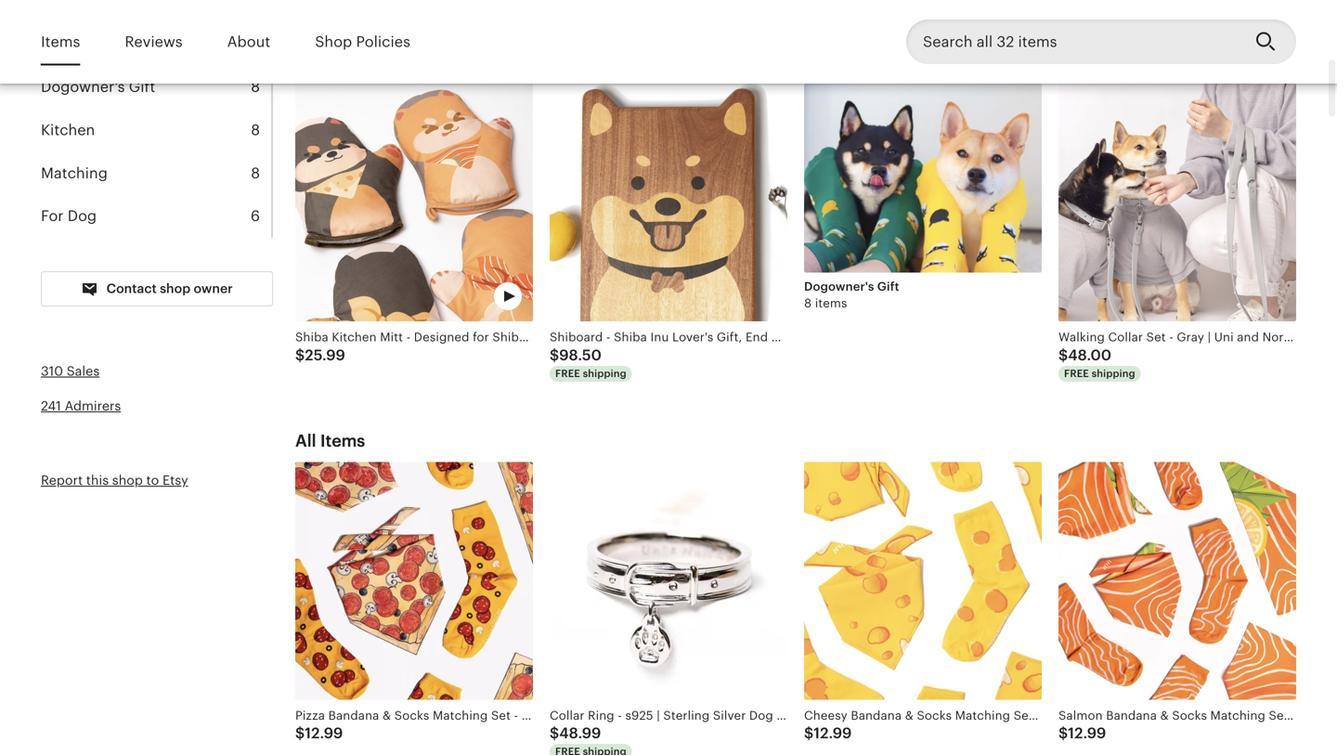 Task type: vqa. For each thing, say whether or not it's contained in the screenshot.
topmost game
no



Task type: describe. For each thing, give the bounding box(es) containing it.
$ 12.99 for the salmon bandana & socks matching set | dog mom gift | puppy scarf | kawaii cute foodie bandana | pet and owner love | designer pet brand image
[[1059, 725, 1106, 742]]

241
[[41, 399, 61, 413]]

shop
[[315, 33, 352, 50]]

$ 48.99
[[550, 725, 601, 742]]

241 admirers
[[41, 399, 121, 413]]

shipping for 48.00
[[1092, 368, 1136, 379]]

items inside dogowner's gift 8 items
[[815, 296, 847, 310]]

tab containing all
[[41, 22, 271, 66]]

48.00
[[1068, 347, 1112, 363]]

featured items
[[295, 34, 429, 55]]

0 vertical spatial items
[[41, 33, 80, 50]]

$ 98.50 free shipping
[[550, 347, 627, 379]]

walking collar set - gray | uni and nori | water-proof dog collar and leash | easy to clean | matching dog and owner | dog mom's gift image
[[1059, 84, 1296, 321]]

$ 25.99
[[295, 347, 345, 363]]

shiba kitchen mitt - designed for shiba inu lover, quilted funny oven mitt, housewarming, christmas hostess gift, dog mom handmade aprons image
[[295, 84, 533, 321]]

98.50
[[559, 347, 602, 363]]

policies
[[356, 33, 410, 50]]

310
[[41, 364, 63, 379]]

report this shop to etsy
[[41, 473, 188, 487]]

shop policies
[[315, 33, 410, 50]]

reviews link
[[125, 20, 183, 63]]

free for 98.50
[[555, 368, 580, 379]]

dogowner's for dogowner's gift 8 items
[[804, 279, 874, 293]]

$ inside $ 98.50 free shipping
[[550, 347, 559, 363]]

310 sales
[[41, 364, 100, 379]]

8 inside dogowner's gift 8 items
[[804, 296, 812, 310]]

contact
[[106, 281, 157, 296]]

free for 48.00
[[1064, 368, 1089, 379]]

310 sales link
[[41, 364, 100, 379]]

dogowner's gift
[[41, 79, 155, 95]]

12.99 for cheesy bandana & socks matching set | food pet cartoon scarf |  pet accessories | designer pet brand | dog mom gift "image"
[[814, 725, 852, 742]]

for dog
[[41, 208, 97, 225]]

to
[[146, 473, 159, 487]]

8 for kitchen
[[251, 122, 260, 138]]

gift for dogowner's gift 8 items
[[877, 279, 900, 293]]

tab containing for dog
[[41, 195, 271, 238]]

$ 12.99 for cheesy bandana & socks matching set | food pet cartoon scarf |  pet accessories | designer pet brand | dog mom gift "image"
[[804, 725, 852, 742]]

tab containing kitchen
[[41, 109, 271, 152]]

report
[[41, 473, 83, 487]]

shipping for 98.50
[[583, 368, 627, 379]]

48.99
[[559, 725, 601, 742]]

$ 48.00 free shipping
[[1059, 347, 1136, 379]]

12.99 for the salmon bandana & socks matching set | dog mom gift | puppy scarf | kawaii cute foodie bandana | pet and owner love | designer pet brand image
[[1068, 725, 1106, 742]]

items link
[[41, 20, 80, 63]]

shop inside "button"
[[160, 281, 191, 296]]

25.99
[[305, 347, 345, 363]]

dogowner's gift 8 items
[[804, 279, 900, 310]]

241 admirers link
[[41, 399, 121, 413]]

about
[[227, 33, 270, 50]]



Task type: locate. For each thing, give the bounding box(es) containing it.
0 horizontal spatial shipping
[[583, 368, 627, 379]]

1 shipping from the left
[[583, 368, 627, 379]]

free down 48.00
[[1064, 368, 1089, 379]]

for
[[41, 208, 64, 225]]

gift
[[129, 79, 155, 95], [877, 279, 900, 293]]

shipping down 48.00
[[1092, 368, 1136, 379]]

contact shop owner button
[[41, 271, 273, 307]]

8 for matching
[[251, 165, 260, 181]]

1 horizontal spatial gift
[[877, 279, 900, 293]]

Search all 32 items text field
[[906, 20, 1241, 64]]

12.99
[[305, 725, 343, 742], [814, 725, 852, 742], [1068, 725, 1106, 742]]

this
[[86, 473, 109, 487]]

1 horizontal spatial items
[[320, 431, 365, 450]]

all down $ 25.99
[[295, 431, 316, 450]]

12.99 for pizza bandana & socks matching set - matching dog and owner, dog lover's gift, pizza dog bandana, socks set image
[[305, 725, 343, 742]]

2 tab from the top
[[41, 66, 271, 109]]

0 horizontal spatial shop
[[112, 473, 143, 487]]

0 horizontal spatial items
[[41, 33, 80, 50]]

0 horizontal spatial dogowner's
[[41, 79, 125, 95]]

6
[[251, 208, 260, 225]]

shop left to
[[112, 473, 143, 487]]

2 free from the left
[[1064, 368, 1089, 379]]

shop policies link
[[315, 20, 410, 63]]

8
[[251, 79, 260, 95], [251, 122, 260, 138], [251, 165, 260, 181], [804, 296, 812, 310]]

all for all items
[[295, 431, 316, 450]]

tab up the contact shop owner "button"
[[41, 195, 271, 238]]

free inside $ 48.00 free shipping
[[1064, 368, 1089, 379]]

collar ring - s925 | sterling silver dog person's sweet gift doggo mom jewelry puppy lover wedding band unique pattern for pet owner image
[[550, 462, 788, 700]]

dog
[[68, 208, 97, 225]]

4 tab from the top
[[41, 152, 271, 195]]

0 horizontal spatial 12.99
[[305, 725, 343, 742]]

3 12.99 from the left
[[1068, 725, 1106, 742]]

1 horizontal spatial shipping
[[1092, 368, 1136, 379]]

0 horizontal spatial $ 12.99
[[295, 725, 343, 742]]

dogowner's inside dogowner's gift 8 items
[[804, 279, 874, 293]]

8 for dogowner's gift
[[251, 79, 260, 95]]

free
[[555, 368, 580, 379], [1064, 368, 1089, 379]]

tab down reviews link
[[41, 66, 271, 109]]

pizza bandana & socks matching set - matching dog and owner, dog lover's gift, pizza dog bandana, socks set image
[[295, 462, 533, 700]]

shop left owner
[[160, 281, 191, 296]]

salmon bandana & socks matching set | dog mom gift | puppy scarf | kawaii cute foodie bandana | pet and owner love | designer pet brand image
[[1059, 462, 1296, 700]]

shipping inside $ 48.00 free shipping
[[1092, 368, 1136, 379]]

about link
[[227, 20, 270, 63]]

shipping inside $ 98.50 free shipping
[[583, 368, 627, 379]]

free inside $ 98.50 free shipping
[[555, 368, 580, 379]]

free down 98.50
[[555, 368, 580, 379]]

sections tab list
[[41, 22, 273, 238]]

0 horizontal spatial gift
[[129, 79, 155, 95]]

shipping
[[583, 368, 627, 379], [1092, 368, 1136, 379]]

featured
[[295, 34, 375, 55]]

tab down dogowner's gift
[[41, 109, 271, 152]]

1 $ 12.99 from the left
[[295, 725, 343, 742]]

2 $ 12.99 from the left
[[804, 725, 852, 742]]

items down 25.99
[[320, 431, 365, 450]]

owner
[[194, 281, 233, 296]]

0 horizontal spatial all
[[41, 35, 59, 52]]

tab
[[41, 22, 271, 66], [41, 66, 271, 109], [41, 109, 271, 152], [41, 152, 271, 195], [41, 195, 271, 238]]

etsy
[[163, 473, 188, 487]]

dogowner's for dogowner's gift
[[41, 79, 125, 95]]

report this shop to etsy link
[[41, 473, 188, 487]]

shipping down 98.50
[[583, 368, 627, 379]]

dogowner's inside tab
[[41, 79, 125, 95]]

cheesy bandana & socks matching set | food pet cartoon scarf |  pet accessories | designer pet brand | dog mom gift image
[[804, 462, 1042, 700]]

gift inside tab
[[129, 79, 155, 95]]

0 vertical spatial dogowner's
[[41, 79, 125, 95]]

5 tab from the top
[[41, 195, 271, 238]]

$ 12.99
[[295, 725, 343, 742], [804, 725, 852, 742], [1059, 725, 1106, 742]]

1 horizontal spatial items
[[815, 296, 847, 310]]

1 vertical spatial gift
[[877, 279, 900, 293]]

tab up dogowner's gift
[[41, 22, 271, 66]]

3 tab from the top
[[41, 109, 271, 152]]

1 tab from the top
[[41, 22, 271, 66]]

0 horizontal spatial free
[[555, 368, 580, 379]]

0 horizontal spatial items
[[379, 34, 429, 55]]

2 horizontal spatial 12.99
[[1068, 725, 1106, 742]]

2 12.99 from the left
[[814, 725, 852, 742]]

shiboard - shiba inu lover's gift, end grain handmade board, kitchen engraved pet cutting boards, gifts for dog lovers, wood barkuterie, image
[[550, 84, 788, 321]]

1 horizontal spatial all
[[295, 431, 316, 450]]

3 $ 12.99 from the left
[[1059, 725, 1106, 742]]

all for all
[[41, 35, 59, 52]]

shop
[[160, 281, 191, 296], [112, 473, 143, 487]]

items up dogowner's gift
[[41, 33, 80, 50]]

1 vertical spatial all
[[295, 431, 316, 450]]

1 vertical spatial items
[[320, 431, 365, 450]]

0 vertical spatial shop
[[160, 281, 191, 296]]

1 vertical spatial items
[[815, 296, 847, 310]]

all items
[[295, 431, 365, 450]]

0 vertical spatial items
[[379, 34, 429, 55]]

2 horizontal spatial $ 12.99
[[1059, 725, 1106, 742]]

reviews
[[125, 33, 183, 50]]

1 horizontal spatial free
[[1064, 368, 1089, 379]]

all
[[41, 35, 59, 52], [295, 431, 316, 450]]

gift inside dogowner's gift 8 items
[[877, 279, 900, 293]]

1 free from the left
[[555, 368, 580, 379]]

0 vertical spatial gift
[[129, 79, 155, 95]]

items
[[41, 33, 80, 50], [320, 431, 365, 450]]

0 vertical spatial all
[[41, 35, 59, 52]]

1 horizontal spatial shop
[[160, 281, 191, 296]]

kitchen
[[41, 122, 95, 138]]

gift for dogowner's gift
[[129, 79, 155, 95]]

tab containing dogowner's gift
[[41, 66, 271, 109]]

1 vertical spatial dogowner's
[[804, 279, 874, 293]]

1 horizontal spatial 12.99
[[814, 725, 852, 742]]

32
[[242, 35, 260, 52]]

sales
[[67, 364, 100, 379]]

dogowner's
[[41, 79, 125, 95], [804, 279, 874, 293]]

tab containing matching
[[41, 152, 271, 195]]

1 12.99 from the left
[[305, 725, 343, 742]]

$ 12.99 for pizza bandana & socks matching set - matching dog and owner, dog lover's gift, pizza dog bandana, socks set image
[[295, 725, 343, 742]]

items
[[379, 34, 429, 55], [815, 296, 847, 310]]

1 horizontal spatial dogowner's
[[804, 279, 874, 293]]

1 horizontal spatial $ 12.99
[[804, 725, 852, 742]]

matching
[[41, 165, 108, 181]]

contact shop owner
[[103, 281, 233, 296]]

tab up dog
[[41, 152, 271, 195]]

dogowner's gift image
[[804, 84, 1042, 273]]

$ inside $ 48.00 free shipping
[[1059, 347, 1068, 363]]

1 vertical spatial shop
[[112, 473, 143, 487]]

$
[[295, 347, 305, 363], [550, 347, 559, 363], [1059, 347, 1068, 363], [295, 725, 305, 742], [550, 725, 559, 742], [804, 725, 814, 742], [1059, 725, 1068, 742]]

2 shipping from the left
[[1092, 368, 1136, 379]]

all up dogowner's gift
[[41, 35, 59, 52]]

admirers
[[65, 399, 121, 413]]

all inside tab
[[41, 35, 59, 52]]



